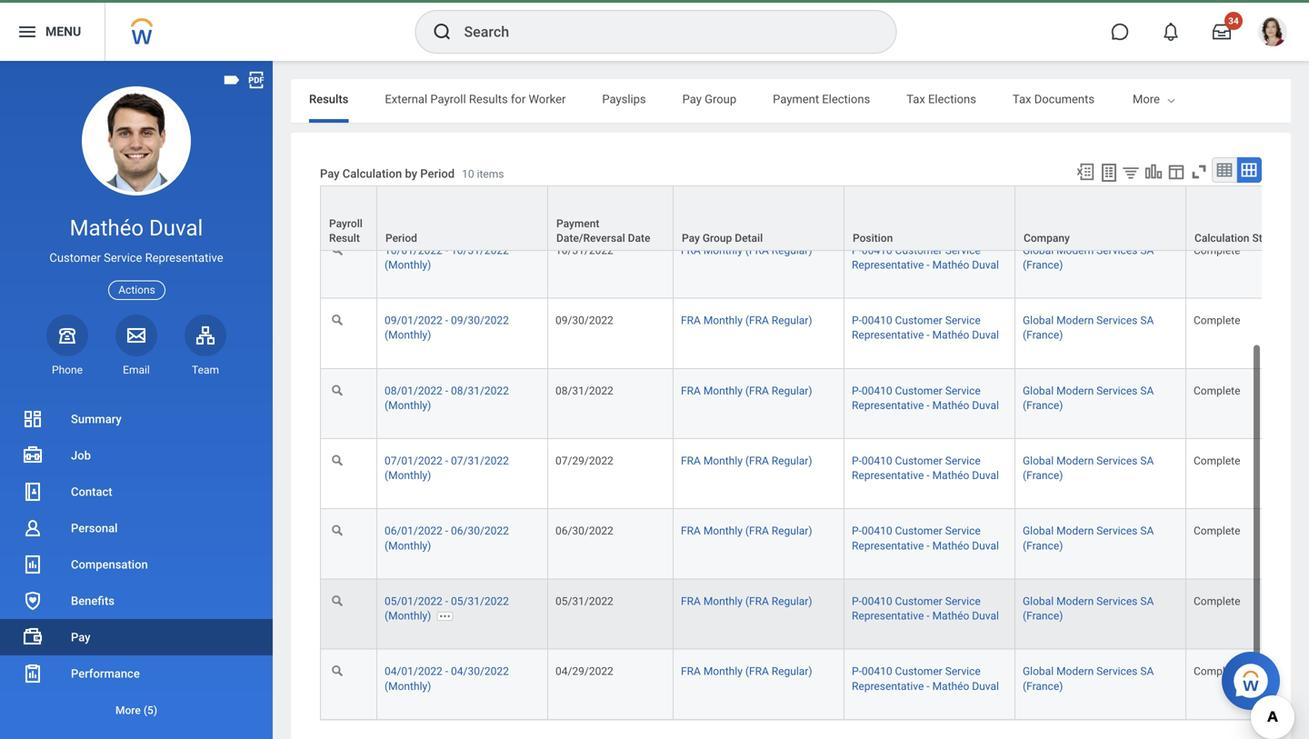 Task type: locate. For each thing, give the bounding box(es) containing it.
service for 04/29/2022
[[946, 666, 981, 678]]

summary image
[[22, 408, 44, 430]]

representative
[[852, 188, 924, 201], [145, 251, 223, 265], [852, 259, 924, 271], [852, 329, 924, 342], [852, 399, 924, 412], [852, 469, 924, 482], [852, 540, 924, 552], [852, 610, 924, 623], [852, 680, 924, 693]]

sa
[[1141, 174, 1154, 187], [1141, 244, 1154, 257], [1141, 314, 1154, 327], [1141, 385, 1154, 397], [1141, 455, 1154, 467], [1141, 525, 1154, 538], [1141, 595, 1154, 608], [1141, 666, 1154, 678]]

regular) for 7th fra monthly (fra regular) link from the bottom of the page
[[772, 244, 813, 257]]

00410 for 07/29/2022
[[862, 455, 893, 467]]

0 horizontal spatial more
[[115, 704, 141, 717]]

3 p-00410 customer service representative - mathéo duval link from the top
[[852, 311, 1000, 342]]

row containing 06/01/2022 - 06/30/2022 (monthly)
[[320, 510, 1310, 580]]

8 sa from the top
[[1141, 666, 1154, 678]]

row containing 09/01/2022 - 09/30/2022 (monthly)
[[320, 299, 1310, 369]]

3 fra from the top
[[681, 314, 701, 327]]

0 horizontal spatial tax
[[907, 92, 926, 106]]

08/31/2022 up 07/29/2022
[[556, 385, 614, 397]]

2 row from the top
[[320, 186, 1310, 252]]

customer for 10/31/2022
[[895, 244, 943, 257]]

export to excel image
[[1076, 162, 1096, 182]]

5 p-00410 customer service representative - mathéo duval link from the top
[[852, 451, 1000, 482]]

2 complete element from the top
[[1194, 240, 1241, 257]]

global modern services sa (france) link for 06/30/2022
[[1023, 521, 1154, 552]]

(monthly) down the 11/01/2022 at the left top
[[385, 188, 431, 201]]

7 global modern services sa (france) from the top
[[1023, 595, 1154, 623]]

(monthly) down "06/01/2022" in the bottom left of the page
[[385, 540, 431, 552]]

navigation pane region
[[0, 61, 273, 739]]

0 horizontal spatial payroll
[[329, 217, 363, 230]]

menu button
[[0, 3, 105, 61]]

2 sa from the top
[[1141, 244, 1154, 257]]

period button
[[377, 187, 548, 250]]

personal image
[[22, 518, 44, 539]]

1 vertical spatial calculation
[[1195, 232, 1250, 245]]

1 horizontal spatial 10/31/2022
[[556, 244, 614, 257]]

11/30/2022 up period popup button
[[451, 174, 509, 187]]

7 global from the top
[[1023, 595, 1054, 608]]

1 horizontal spatial payroll
[[431, 92, 466, 106]]

1 vertical spatial more
[[115, 704, 141, 717]]

1 sa from the top
[[1141, 174, 1154, 187]]

more inside more (5) dropdown button
[[115, 704, 141, 717]]

p-00410 customer service representative - mathéo duval link
[[852, 170, 1000, 201], [852, 240, 1000, 271], [852, 311, 1000, 342], [852, 381, 1000, 412], [852, 451, 1000, 482], [852, 521, 1000, 552], [852, 592, 1000, 623], [852, 662, 1000, 693]]

more left (5)
[[115, 704, 141, 717]]

1 horizontal spatial more
[[1133, 92, 1161, 106]]

position
[[853, 232, 893, 245]]

fra monthly (fra regular) link
[[681, 170, 813, 187], [681, 240, 813, 257], [681, 311, 813, 327], [681, 381, 813, 397], [681, 451, 813, 467], [681, 521, 813, 538], [681, 592, 813, 608], [681, 662, 813, 678]]

global modern services sa (france) link for 07/29/2022
[[1023, 451, 1154, 482]]

5 fra from the top
[[681, 455, 701, 467]]

2 (monthly) from the top
[[385, 259, 431, 271]]

0 horizontal spatial 08/31/2022
[[451, 385, 509, 397]]

performance image
[[22, 663, 44, 685]]

duval
[[973, 188, 1000, 201], [149, 215, 203, 241], [973, 259, 1000, 271], [973, 329, 1000, 342], [973, 399, 1000, 412], [973, 469, 1000, 482], [973, 540, 1000, 552], [973, 610, 1000, 623], [973, 680, 1000, 693]]

6 00410 from the top
[[862, 525, 893, 538]]

08/31/2022
[[451, 385, 509, 397], [556, 385, 614, 397]]

complete element
[[1194, 170, 1241, 187], [1194, 240, 1241, 257], [1194, 311, 1241, 327], [1194, 381, 1241, 397], [1194, 451, 1241, 467], [1194, 521, 1241, 538], [1194, 592, 1241, 608], [1194, 662, 1241, 678]]

6 services from the top
[[1097, 525, 1138, 538]]

sa for 11/30/2022
[[1141, 174, 1154, 187]]

3 complete element from the top
[[1194, 311, 1241, 327]]

service inside navigation pane region
[[104, 251, 142, 265]]

3 row from the top
[[320, 229, 1310, 299]]

00410 for 05/31/2022
[[862, 595, 893, 608]]

external
[[385, 92, 428, 106]]

7 sa from the top
[[1141, 595, 1154, 608]]

fra
[[681, 174, 701, 187], [681, 244, 701, 257], [681, 314, 701, 327], [681, 385, 701, 397], [681, 455, 701, 467], [681, 525, 701, 538], [681, 595, 701, 608], [681, 666, 701, 678]]

5 (fra from the top
[[746, 455, 769, 467]]

1 horizontal spatial payment
[[773, 92, 820, 106]]

complete
[[1194, 174, 1241, 187], [1194, 244, 1241, 257], [1194, 314, 1241, 327], [1194, 385, 1241, 397], [1194, 455, 1241, 467], [1194, 525, 1241, 538], [1194, 595, 1241, 608], [1194, 666, 1241, 678]]

phone mathéo duval element
[[46, 363, 88, 377]]

services for 10/31/2022
[[1097, 244, 1138, 257]]

08/01/2022 - 08/31/2022 (monthly) link
[[385, 381, 509, 412]]

representative for 10/31/2022
[[852, 259, 924, 271]]

06/01/2022 - 06/30/2022 (monthly) link
[[385, 521, 509, 552]]

actions
[[118, 284, 155, 297]]

toolbar
[[1068, 157, 1262, 186]]

1 06/30/2022 from the left
[[451, 525, 509, 538]]

period right the payroll result
[[386, 232, 417, 245]]

calculation left by
[[343, 167, 402, 180]]

services for 09/30/2022
[[1097, 314, 1138, 327]]

5 sa from the top
[[1141, 455, 1154, 467]]

email button
[[116, 314, 157, 377]]

1 horizontal spatial results
[[469, 92, 508, 106]]

payment right the pay group
[[773, 92, 820, 106]]

07/01/2022
[[385, 455, 443, 467]]

services for 07/29/2022
[[1097, 455, 1138, 467]]

7 monthly from the top
[[704, 595, 743, 608]]

phone image
[[55, 324, 80, 346]]

profile logan mcneil image
[[1259, 17, 1288, 50]]

job image
[[22, 445, 44, 467]]

10/31/2022 right 10/01/2022 on the top of page
[[451, 244, 509, 257]]

(monthly) down 10/01/2022 on the top of page
[[385, 259, 431, 271]]

(monthly) for 08/01/2022 - 08/31/2022 (monthly)
[[385, 399, 431, 412]]

0 horizontal spatial 10/31/2022
[[451, 244, 509, 257]]

1 horizontal spatial 05/31/2022
[[556, 595, 614, 608]]

34
[[1229, 15, 1239, 26]]

6 p-00410 customer service representative - mathéo duval from the top
[[852, 525, 1000, 552]]

(monthly) for 11/01/2022 - 11/30/2022 (monthly)
[[385, 188, 431, 201]]

2 regular) from the top
[[772, 244, 813, 257]]

worker
[[529, 92, 566, 106]]

benefits image
[[22, 590, 44, 612]]

job link
[[0, 437, 273, 474]]

6 global modern services sa (france) from the top
[[1023, 525, 1154, 552]]

06/30/2022 down 07/29/2022
[[556, 525, 614, 538]]

1 horizontal spatial 09/30/2022
[[556, 314, 614, 327]]

1 horizontal spatial 06/30/2022
[[556, 525, 614, 538]]

- inside 08/01/2022 - 08/31/2022 (monthly)
[[445, 385, 448, 397]]

payroll up result
[[329, 217, 363, 230]]

tab list
[[291, 79, 1295, 123]]

4 services from the top
[[1097, 385, 1138, 397]]

pay
[[683, 92, 702, 106], [320, 167, 340, 180], [682, 232, 700, 245], [71, 631, 91, 644]]

09/30/2022
[[451, 314, 509, 327], [556, 314, 614, 327]]

global modern services sa (france) link for 09/30/2022
[[1023, 311, 1154, 342]]

09/30/2022 down date/reversal
[[556, 314, 614, 327]]

4 complete element from the top
[[1194, 381, 1241, 397]]

group inside pay group detail popup button
[[703, 232, 732, 245]]

8 complete element from the top
[[1194, 662, 1241, 678]]

07/01/2022 - 07/31/2022 (monthly)
[[385, 455, 509, 482]]

actions button
[[108, 281, 165, 300]]

list
[[0, 401, 273, 729]]

calculation
[[343, 167, 402, 180], [1195, 232, 1250, 245]]

0 horizontal spatial calculation
[[343, 167, 402, 180]]

1 09/30/2022 from the left
[[451, 314, 509, 327]]

more left orders
[[1133, 92, 1161, 106]]

1 vertical spatial group
[[703, 232, 732, 245]]

(fra
[[746, 174, 769, 187], [746, 244, 769, 257], [746, 314, 769, 327], [746, 385, 769, 397], [746, 455, 769, 467], [746, 525, 769, 538], [746, 595, 769, 608], [746, 666, 769, 678]]

1 global modern services sa (france) link from the top
[[1023, 170, 1154, 201]]

pay group detail column header
[[674, 186, 845, 252]]

modern for 10/31/2022
[[1057, 244, 1094, 257]]

p- for 08/31/2022
[[852, 385, 862, 397]]

5 row from the top
[[320, 369, 1310, 439]]

0 horizontal spatial 09/30/2022
[[451, 314, 509, 327]]

0 vertical spatial period
[[420, 167, 455, 180]]

fra for 5th fra monthly (fra regular) link from the top
[[681, 455, 701, 467]]

1 horizontal spatial calculation
[[1195, 232, 1250, 245]]

(france) for 05/31/2022
[[1023, 610, 1064, 623]]

11/30/2022 up payment date/reversal date popup button at the top
[[556, 174, 614, 187]]

1 (france) from the top
[[1023, 188, 1064, 201]]

complete for 06/30/2022
[[1194, 525, 1241, 538]]

5 p-00410 customer service representative - mathéo duval from the top
[[852, 455, 1000, 482]]

team mathéo duval element
[[185, 363, 226, 377]]

p-00410 customer service representative - mathéo duval for 05/31/2022
[[852, 595, 1000, 623]]

5 global from the top
[[1023, 455, 1054, 467]]

5 modern from the top
[[1057, 455, 1094, 467]]

6 modern from the top
[[1057, 525, 1094, 538]]

- inside 07/01/2022 - 07/31/2022 (monthly)
[[445, 455, 448, 467]]

p-00410 customer service representative - mathéo duval link for 06/30/2022
[[852, 521, 1000, 552]]

(monthly) inside the 05/01/2022 - 05/31/2022 (monthly)
[[385, 610, 431, 623]]

calculation left status
[[1195, 232, 1250, 245]]

05/01/2022 - 05/31/2022 (monthly) link
[[385, 592, 509, 623]]

04/01/2022
[[385, 666, 443, 678]]

representative for 07/29/2022
[[852, 469, 924, 482]]

(monthly) down 07/01/2022
[[385, 469, 431, 482]]

1 fra monthly (fra regular) link from the top
[[681, 170, 813, 187]]

complete element for 07/29/2022
[[1194, 451, 1241, 467]]

6 p- from the top
[[852, 525, 862, 538]]

modern for 05/31/2022
[[1057, 595, 1094, 608]]

view worker - expand/collapse chart image
[[1144, 162, 1164, 182]]

11/30/2022 inside 11/01/2022 - 11/30/2022 (monthly)
[[451, 174, 509, 187]]

duval for 05/31/2022
[[973, 610, 1000, 623]]

11/01/2022 - 11/30/2022 (monthly)
[[385, 174, 509, 201]]

mathéo
[[933, 188, 970, 201], [70, 215, 144, 241], [933, 259, 970, 271], [933, 329, 970, 342], [933, 399, 970, 412], [933, 469, 970, 482], [933, 540, 970, 552], [933, 610, 970, 623], [933, 680, 970, 693]]

(france) for 04/29/2022
[[1023, 680, 1064, 693]]

fra for third fra monthly (fra regular) link from the top
[[681, 314, 701, 327]]

(monthly) down 05/01/2022 on the bottom of page
[[385, 610, 431, 623]]

(monthly) inside 09/01/2022 - 09/30/2022 (monthly)
[[385, 329, 431, 342]]

1 vertical spatial payment
[[557, 217, 600, 230]]

3 (france) from the top
[[1023, 329, 1064, 342]]

group down search workday search field
[[705, 92, 737, 106]]

5 (france) from the top
[[1023, 469, 1064, 482]]

1 horizontal spatial 11/30/2022
[[556, 174, 614, 187]]

mathéo for 09/30/2022
[[933, 329, 970, 342]]

modern
[[1057, 174, 1094, 187], [1057, 244, 1094, 257], [1057, 314, 1094, 327], [1057, 385, 1094, 397], [1057, 455, 1094, 467], [1057, 525, 1094, 538], [1057, 595, 1094, 608], [1057, 666, 1094, 678]]

row
[[320, 158, 1310, 229], [320, 186, 1310, 252], [320, 229, 1310, 299], [320, 299, 1310, 369], [320, 369, 1310, 439], [320, 439, 1310, 510], [320, 510, 1310, 580], [320, 580, 1310, 650], [320, 650, 1310, 720]]

1 row from the top
[[320, 158, 1310, 229]]

tax
[[907, 92, 926, 106], [1013, 92, 1032, 106]]

(monthly) inside 11/01/2022 - 11/30/2022 (monthly)
[[385, 188, 431, 201]]

0 horizontal spatial payment
[[557, 217, 600, 230]]

calculation status
[[1195, 232, 1284, 245]]

global modern services sa (france) link for 08/31/2022
[[1023, 381, 1154, 412]]

3 sa from the top
[[1141, 314, 1154, 327]]

monthly for 5th fra monthly (fra regular) link from the bottom of the page
[[704, 385, 743, 397]]

0 horizontal spatial 11/30/2022
[[451, 174, 509, 187]]

8 p-00410 customer service representative - mathéo duval from the top
[[852, 666, 1000, 693]]

pay right the date
[[682, 232, 700, 245]]

regular) for 8th fra monthly (fra regular) link from the bottom of the page
[[772, 174, 813, 187]]

global for 04/29/2022
[[1023, 666, 1054, 678]]

(france)
[[1023, 188, 1064, 201], [1023, 259, 1064, 271], [1023, 329, 1064, 342], [1023, 399, 1064, 412], [1023, 469, 1064, 482], [1023, 540, 1064, 552], [1023, 610, 1064, 623], [1023, 680, 1064, 693]]

(monthly) inside 07/01/2022 - 07/31/2022 (monthly)
[[385, 469, 431, 482]]

row containing 11/01/2022 - 11/30/2022 (monthly)
[[320, 158, 1310, 229]]

05/01/2022
[[385, 595, 443, 608]]

complete element for 06/30/2022
[[1194, 521, 1241, 538]]

personal
[[71, 522, 118, 535]]

4 (france) from the top
[[1023, 399, 1064, 412]]

8 regular) from the top
[[772, 666, 813, 678]]

5 00410 from the top
[[862, 455, 893, 467]]

complete element for 05/31/2022
[[1194, 592, 1241, 608]]

09/30/2022 right 09/01/2022
[[451, 314, 509, 327]]

3 00410 from the top
[[862, 314, 893, 327]]

duval for 04/29/2022
[[973, 680, 1000, 693]]

06/30/2022 right "06/01/2022" in the bottom left of the page
[[451, 525, 509, 538]]

1 (monthly) from the top
[[385, 188, 431, 201]]

p- for 07/29/2022
[[852, 455, 862, 467]]

modern for 06/30/2022
[[1057, 525, 1094, 538]]

1 horizontal spatial elections
[[929, 92, 977, 106]]

1 horizontal spatial tax
[[1013, 92, 1032, 106]]

payment up date/reversal
[[557, 217, 600, 230]]

(monthly) down 09/01/2022
[[385, 329, 431, 342]]

company column header
[[1016, 186, 1187, 252]]

regular)
[[772, 174, 813, 187], [772, 244, 813, 257], [772, 314, 813, 327], [772, 385, 813, 397], [772, 455, 813, 467], [772, 525, 813, 538], [772, 595, 813, 608], [772, 666, 813, 678]]

duval for 10/31/2022
[[973, 259, 1000, 271]]

period right by
[[420, 167, 455, 180]]

service
[[946, 174, 981, 187], [946, 244, 981, 257], [104, 251, 142, 265], [946, 314, 981, 327], [946, 385, 981, 397], [946, 455, 981, 467], [946, 525, 981, 538], [946, 595, 981, 608], [946, 666, 981, 678]]

elections
[[823, 92, 871, 106], [929, 92, 977, 106]]

08/31/2022 inside 08/01/2022 - 08/31/2022 (monthly)
[[451, 385, 509, 397]]

date/reversal
[[557, 232, 625, 245]]

customer for 07/29/2022
[[895, 455, 943, 467]]

0 vertical spatial more
[[1133, 92, 1161, 106]]

inbox large image
[[1213, 23, 1232, 41]]

8 (fra from the top
[[746, 666, 769, 678]]

1 08/31/2022 from the left
[[451, 385, 509, 397]]

representative inside navigation pane region
[[145, 251, 223, 265]]

(monthly) inside 10/01/2022 - 10/31/2022 (monthly)
[[385, 259, 431, 271]]

3 p- from the top
[[852, 314, 862, 327]]

6 fra from the top
[[681, 525, 701, 538]]

- inside 10/01/2022 - 10/31/2022 (monthly)
[[445, 244, 448, 257]]

tax for tax documents
[[1013, 92, 1032, 106]]

0 vertical spatial group
[[705, 92, 737, 106]]

2 p- from the top
[[852, 244, 862, 257]]

more (5) button
[[0, 692, 273, 729]]

2 p-00410 customer service representative - mathéo duval from the top
[[852, 244, 1000, 271]]

mathéo for 05/31/2022
[[933, 610, 970, 623]]

modern for 08/31/2022
[[1057, 385, 1094, 397]]

8 complete from the top
[[1194, 666, 1241, 678]]

05/01/2022 - 05/31/2022 (monthly)
[[385, 595, 509, 623]]

09/01/2022 - 09/30/2022 (monthly) link
[[385, 311, 509, 342]]

email
[[123, 364, 150, 376]]

(monthly) for 07/01/2022 - 07/31/2022 (monthly)
[[385, 469, 431, 482]]

fullscreen image
[[1190, 162, 1210, 182]]

payment inside tab list
[[773, 92, 820, 106]]

08/31/2022 right the 08/01/2022
[[451, 385, 509, 397]]

(monthly) down 04/01/2022
[[385, 680, 431, 693]]

Search Workday  search field
[[464, 12, 859, 52]]

performance link
[[0, 656, 273, 692]]

services for 04/29/2022
[[1097, 666, 1138, 678]]

global for 06/30/2022
[[1023, 525, 1054, 538]]

7 global modern services sa (france) link from the top
[[1023, 592, 1154, 623]]

1 global from the top
[[1023, 174, 1054, 187]]

3 global modern services sa (france) link from the top
[[1023, 311, 1154, 342]]

row containing 05/01/2022 - 05/31/2022 (monthly)
[[320, 580, 1310, 650]]

p-00410 customer service representative - mathéo duval link for 09/30/2022
[[852, 311, 1000, 342]]

(monthly) inside 04/01/2022 - 04/30/2022 (monthly)
[[385, 680, 431, 693]]

3 monthly from the top
[[704, 314, 743, 327]]

pay up the payroll result popup button at the left top of page
[[320, 167, 340, 180]]

5 complete from the top
[[1194, 455, 1241, 467]]

0 vertical spatial payment
[[773, 92, 820, 106]]

p- for 10/31/2022
[[852, 244, 862, 257]]

elections for payment elections
[[823, 92, 871, 106]]

6 complete element from the top
[[1194, 521, 1241, 538]]

pay group
[[683, 92, 737, 106]]

0 horizontal spatial 06/30/2022
[[451, 525, 509, 538]]

2 monthly from the top
[[704, 244, 743, 257]]

pay right payslips
[[683, 92, 702, 106]]

pay inside navigation pane region
[[71, 631, 91, 644]]

period inside popup button
[[386, 232, 417, 245]]

pay for pay group
[[683, 92, 702, 106]]

4 00410 from the top
[[862, 385, 893, 397]]

8 modern from the top
[[1057, 666, 1094, 678]]

services
[[1097, 174, 1138, 187], [1097, 244, 1138, 257], [1097, 314, 1138, 327], [1097, 385, 1138, 397], [1097, 455, 1138, 467], [1097, 525, 1138, 538], [1097, 595, 1138, 608], [1097, 666, 1138, 678]]

0 vertical spatial calculation
[[343, 167, 402, 180]]

p-00410 customer service representative - mathéo duval link for 05/31/2022
[[852, 592, 1000, 623]]

global modern services sa (france) for 04/29/2022
[[1023, 666, 1154, 693]]

results
[[309, 92, 349, 106], [469, 92, 508, 106]]

results left external
[[309, 92, 349, 106]]

services for 11/30/2022
[[1097, 174, 1138, 187]]

1 global modern services sa (france) from the top
[[1023, 174, 1154, 201]]

7 fra monthly (fra regular) link from the top
[[681, 592, 813, 608]]

(monthly) for 04/01/2022 - 04/30/2022 (monthly)
[[385, 680, 431, 693]]

global for 11/30/2022
[[1023, 174, 1054, 187]]

representative for 06/30/2022
[[852, 540, 924, 552]]

payment elections
[[773, 92, 871, 106]]

fra for seventh fra monthly (fra regular) link from the top
[[681, 595, 701, 608]]

pay image
[[22, 627, 44, 649]]

tag image
[[222, 70, 242, 90]]

2 global modern services sa (france) from the top
[[1023, 244, 1154, 271]]

services for 06/30/2022
[[1097, 525, 1138, 538]]

duval for 09/30/2022
[[973, 329, 1000, 342]]

pay inside popup button
[[682, 232, 700, 245]]

06/30/2022
[[451, 525, 509, 538], [556, 525, 614, 538]]

payroll result
[[329, 217, 363, 245]]

8 (monthly) from the top
[[385, 680, 431, 693]]

row containing 07/01/2022 - 07/31/2022 (monthly)
[[320, 439, 1310, 510]]

global modern services sa (france) for 05/31/2022
[[1023, 595, 1154, 623]]

click to view/edit grid preferences image
[[1167, 162, 1187, 182]]

1 horizontal spatial 08/31/2022
[[556, 385, 614, 397]]

p- for 04/29/2022
[[852, 666, 862, 678]]

mathéo for 07/29/2022
[[933, 469, 970, 482]]

0 horizontal spatial period
[[386, 232, 417, 245]]

duval inside navigation pane region
[[149, 215, 203, 241]]

0 horizontal spatial elections
[[823, 92, 871, 106]]

6 (fra from the top
[[746, 525, 769, 538]]

position button
[[845, 187, 1015, 250]]

5 p- from the top
[[852, 455, 862, 467]]

7 modern from the top
[[1057, 595, 1094, 608]]

3 modern from the top
[[1057, 314, 1094, 327]]

4 p-00410 customer service representative - mathéo duval from the top
[[852, 385, 1000, 412]]

2 tax from the left
[[1013, 92, 1032, 106]]

1 horizontal spatial period
[[420, 167, 455, 180]]

period
[[420, 167, 455, 180], [386, 232, 417, 245]]

1 p- from the top
[[852, 174, 862, 187]]

7 services from the top
[[1097, 595, 1138, 608]]

11/30/2022
[[451, 174, 509, 187], [556, 174, 614, 187]]

payroll inside popup button
[[329, 217, 363, 230]]

4 p-00410 customer service representative - mathéo duval link from the top
[[852, 381, 1000, 412]]

mail image
[[126, 324, 147, 346]]

04/01/2022 - 04/30/2022 (monthly) link
[[385, 662, 509, 693]]

monthly
[[704, 174, 743, 187], [704, 244, 743, 257], [704, 314, 743, 327], [704, 385, 743, 397], [704, 455, 743, 467], [704, 525, 743, 538], [704, 595, 743, 608], [704, 666, 743, 678]]

pay down benefits
[[71, 631, 91, 644]]

group left detail
[[703, 232, 732, 245]]

sa for 04/29/2022
[[1141, 666, 1154, 678]]

05/31/2022
[[451, 595, 509, 608], [556, 595, 614, 608]]

1 vertical spatial period
[[386, 232, 417, 245]]

10/31/2022
[[451, 244, 509, 257], [556, 244, 614, 257]]

0 vertical spatial payroll
[[431, 92, 466, 106]]

1 vertical spatial payroll
[[329, 217, 363, 230]]

(monthly) inside 06/01/2022 - 06/30/2022 (monthly)
[[385, 540, 431, 552]]

global modern services sa (france) for 06/30/2022
[[1023, 525, 1154, 552]]

group
[[705, 92, 737, 106], [703, 232, 732, 245]]

payroll right external
[[431, 92, 466, 106]]

p-00410 customer service representative - mathéo duval
[[852, 174, 1000, 201], [852, 244, 1000, 271], [852, 314, 1000, 342], [852, 385, 1000, 412], [852, 455, 1000, 482], [852, 525, 1000, 552], [852, 595, 1000, 623], [852, 666, 1000, 693]]

8 global modern services sa (france) link from the top
[[1023, 662, 1154, 693]]

05/31/2022 up 04/29/2022
[[556, 595, 614, 608]]

items
[[477, 168, 504, 180]]

calculation status button
[[1187, 187, 1293, 250]]

p-00410 customer service representative - mathéo duval link for 04/29/2022
[[852, 662, 1000, 693]]

payment
[[773, 92, 820, 106], [557, 217, 600, 230]]

p- for 06/30/2022
[[852, 525, 862, 538]]

(monthly) down the 08/01/2022
[[385, 399, 431, 412]]

6 p-00410 customer service representative - mathéo duval link from the top
[[852, 521, 1000, 552]]

1 complete from the top
[[1194, 174, 1241, 187]]

2 modern from the top
[[1057, 244, 1094, 257]]

2 complete from the top
[[1194, 244, 1241, 257]]

05/31/2022 right 05/01/2022 on the bottom of page
[[451, 595, 509, 608]]

1 services from the top
[[1097, 174, 1138, 187]]

mathéo inside navigation pane region
[[70, 215, 144, 241]]

global for 08/31/2022
[[1023, 385, 1054, 397]]

group for pay group
[[705, 92, 737, 106]]

3 (monthly) from the top
[[385, 329, 431, 342]]

2 06/30/2022 from the left
[[556, 525, 614, 538]]

monthly for 7th fra monthly (fra regular) link from the bottom of the page
[[704, 244, 743, 257]]

2 global from the top
[[1023, 244, 1054, 257]]

0 horizontal spatial results
[[309, 92, 349, 106]]

7 complete element from the top
[[1194, 592, 1241, 608]]

10/31/2022 left the date
[[556, 244, 614, 257]]

results left for
[[469, 92, 508, 106]]

00410 for 08/31/2022
[[862, 385, 893, 397]]

payment inside the payment date/reversal date
[[557, 217, 600, 230]]

mathéo for 08/31/2022
[[933, 399, 970, 412]]

menu banner
[[0, 0, 1310, 61]]

0 horizontal spatial 05/31/2022
[[451, 595, 509, 608]]

more
[[1133, 92, 1161, 106], [115, 704, 141, 717]]

6 sa from the top
[[1141, 525, 1154, 538]]

customer
[[895, 174, 943, 187], [895, 244, 943, 257], [49, 251, 101, 265], [895, 314, 943, 327], [895, 385, 943, 397], [895, 455, 943, 467], [895, 525, 943, 538], [895, 595, 943, 608], [895, 666, 943, 678]]

8 monthly from the top
[[704, 666, 743, 678]]

row containing 08/01/2022 - 08/31/2022 (monthly)
[[320, 369, 1310, 439]]

8 p- from the top
[[852, 666, 862, 678]]

1 monthly from the top
[[704, 174, 743, 187]]

global modern services sa (france) link for 04/29/2022
[[1023, 662, 1154, 693]]

08/01/2022 - 08/31/2022 (monthly)
[[385, 385, 509, 412]]

(monthly) inside 08/01/2022 - 08/31/2022 (monthly)
[[385, 399, 431, 412]]

00410
[[862, 174, 893, 187], [862, 244, 893, 257], [862, 314, 893, 327], [862, 385, 893, 397], [862, 455, 893, 467], [862, 525, 893, 538], [862, 595, 893, 608], [862, 666, 893, 678]]

mathéo for 04/29/2022
[[933, 680, 970, 693]]

sa for 08/31/2022
[[1141, 385, 1154, 397]]



Task type: vqa. For each thing, say whether or not it's contained in the screenshot.
Due related to Learning
no



Task type: describe. For each thing, give the bounding box(es) containing it.
row containing payroll result
[[320, 186, 1310, 252]]

34 button
[[1202, 12, 1243, 52]]

06/30/2022 inside 06/01/2022 - 06/30/2022 (monthly)
[[451, 525, 509, 538]]

p-00410 customer service representative - mathéo duval link for 10/31/2022
[[852, 240, 1000, 271]]

list containing summary
[[0, 401, 273, 729]]

company button
[[1016, 187, 1186, 250]]

complete for 11/30/2022
[[1194, 174, 1241, 187]]

(monthly) for 09/01/2022 - 09/30/2022 (monthly)
[[385, 329, 431, 342]]

fra for 8th fra monthly (fra regular) link from the bottom of the page
[[681, 174, 701, 187]]

(monthly) for 06/01/2022 - 06/30/2022 (monthly)
[[385, 540, 431, 552]]

monthly for seventh fra monthly (fra regular) link from the top
[[704, 595, 743, 608]]

customer service representative
[[49, 251, 223, 265]]

export to worksheets image
[[1099, 162, 1121, 184]]

global modern services sa (france) link for 11/30/2022
[[1023, 170, 1154, 201]]

representative for 08/31/2022
[[852, 399, 924, 412]]

select to filter grid data image
[[1121, 163, 1141, 182]]

contact image
[[22, 481, 44, 503]]

monthly for 5th fra monthly (fra regular) link from the top
[[704, 455, 743, 467]]

phone
[[52, 364, 83, 376]]

- inside 04/01/2022 - 04/30/2022 (monthly)
[[445, 666, 448, 678]]

payroll result button
[[321, 187, 377, 250]]

team
[[192, 364, 219, 376]]

4 fra monthly (fra regular) from the top
[[681, 385, 813, 397]]

monthly for third fra monthly (fra regular) link from the top
[[704, 314, 743, 327]]

sa for 05/31/2022
[[1141, 595, 1154, 608]]

10/01/2022 - 10/31/2022 (monthly)
[[385, 244, 509, 271]]

4 fra monthly (fra regular) link from the top
[[681, 381, 813, 397]]

row containing 10/01/2022 - 10/31/2022 (monthly)
[[320, 229, 1310, 299]]

1 p-00410 customer service representative - mathéo duval link from the top
[[852, 170, 1000, 201]]

sa for 09/30/2022
[[1141, 314, 1154, 327]]

personal link
[[0, 510, 273, 547]]

company
[[1024, 232, 1070, 245]]

05/31/2022 inside the 05/01/2022 - 05/31/2022 (monthly)
[[451, 595, 509, 608]]

6 fra monthly (fra regular) link from the top
[[681, 521, 813, 538]]

pay group detail button
[[674, 187, 844, 250]]

job
[[71, 449, 91, 463]]

benefits link
[[0, 583, 273, 619]]

payment date/reversal date column header
[[548, 186, 674, 252]]

2 (fra from the top
[[746, 244, 769, 257]]

1 fra monthly (fra regular) from the top
[[681, 174, 813, 187]]

calculation inside popup button
[[1195, 232, 1250, 245]]

p- for 09/30/2022
[[852, 314, 862, 327]]

p-00410 customer service representative - mathéo duval for 08/31/2022
[[852, 385, 1000, 412]]

3 fra monthly (fra regular) from the top
[[681, 314, 813, 327]]

complete element for 08/31/2022
[[1194, 381, 1241, 397]]

00410 for 04/29/2022
[[862, 666, 893, 678]]

monthly for 6th fra monthly (fra regular) link from the top of the page
[[704, 525, 743, 538]]

date
[[628, 232, 651, 245]]

payroll inside tab list
[[431, 92, 466, 106]]

external payroll results for worker
[[385, 92, 566, 106]]

sa for 06/30/2022
[[1141, 525, 1154, 538]]

mathéo for 10/31/2022
[[933, 259, 970, 271]]

2 08/31/2022 from the left
[[556, 385, 614, 397]]

04/30/2022
[[451, 666, 509, 678]]

08/01/2022
[[385, 385, 443, 397]]

3 complete from the top
[[1194, 314, 1241, 327]]

7 (fra from the top
[[746, 595, 769, 608]]

service for 10/31/2022
[[946, 244, 981, 257]]

complete element for 11/30/2022
[[1194, 170, 1241, 187]]

07/31/2022
[[451, 455, 509, 467]]

global for 10/31/2022
[[1023, 244, 1054, 257]]

more for more
[[1133, 92, 1161, 106]]

services for 08/31/2022
[[1097, 385, 1138, 397]]

00410 for 09/30/2022
[[862, 314, 893, 327]]

view printable version (pdf) image
[[246, 70, 267, 90]]

global for 09/30/2022
[[1023, 314, 1054, 327]]

regular) for third fra monthly (fra regular) link from the top
[[772, 314, 813, 327]]

result
[[329, 232, 360, 245]]

11/01/2022 - 11/30/2022 (monthly) link
[[385, 170, 509, 201]]

service for 08/31/2022
[[946, 385, 981, 397]]

complete element for 04/29/2022
[[1194, 662, 1241, 678]]

payment date/reversal date button
[[548, 187, 673, 250]]

status
[[1253, 232, 1284, 245]]

representative for 05/31/2022
[[852, 610, 924, 623]]

input
[[1268, 92, 1295, 106]]

payment for payment elections
[[773, 92, 820, 106]]

fra for 5th fra monthly (fra regular) link from the bottom of the page
[[681, 385, 701, 397]]

tax documents
[[1013, 92, 1095, 106]]

duval for 06/30/2022
[[973, 540, 1000, 552]]

(france) for 10/31/2022
[[1023, 259, 1064, 271]]

8 fra monthly (fra regular) from the top
[[681, 666, 813, 678]]

withholding orders
[[1132, 92, 1232, 106]]

regular) for first fra monthly (fra regular) link from the bottom
[[772, 666, 813, 678]]

global modern services sa (france) for 09/30/2022
[[1023, 314, 1154, 342]]

3 fra monthly (fra regular) link from the top
[[681, 311, 813, 327]]

complete for 05/31/2022
[[1194, 595, 1241, 608]]

global modern services sa (france) for 07/29/2022
[[1023, 455, 1154, 482]]

1 results from the left
[[309, 92, 349, 106]]

customer inside navigation pane region
[[49, 251, 101, 265]]

monthly for 8th fra monthly (fra regular) link from the bottom of the page
[[704, 174, 743, 187]]

10/31/2022 inside 10/01/2022 - 10/31/2022 (monthly)
[[451, 244, 509, 257]]

row containing 04/01/2022 - 04/30/2022 (monthly)
[[320, 650, 1310, 720]]

customer for 06/30/2022
[[895, 525, 943, 538]]

2 11/30/2022 from the left
[[556, 174, 614, 187]]

complete for 04/29/2022
[[1194, 666, 1241, 678]]

06/01/2022 - 06/30/2022 (monthly)
[[385, 525, 509, 552]]

more (5)
[[115, 704, 157, 717]]

documents
[[1035, 92, 1095, 106]]

contact link
[[0, 474, 273, 510]]

5 fra monthly (fra regular) from the top
[[681, 455, 813, 467]]

complete for 08/31/2022
[[1194, 385, 1241, 397]]

global for 07/29/2022
[[1023, 455, 1054, 467]]

2 fra monthly (fra regular) from the top
[[681, 244, 813, 257]]

period column header
[[377, 186, 548, 252]]

1 00410 from the top
[[862, 174, 893, 187]]

tab list containing results
[[291, 79, 1295, 123]]

mathéo duval
[[70, 215, 203, 241]]

07/29/2022
[[556, 455, 614, 467]]

global modern services sa (france) for 08/31/2022
[[1023, 385, 1154, 412]]

04/29/2022
[[556, 666, 614, 678]]

position column header
[[845, 186, 1016, 252]]

expand table image
[[1241, 161, 1259, 179]]

(monthly) for 10/01/2022 - 10/31/2022 (monthly)
[[385, 259, 431, 271]]

compensation link
[[0, 547, 273, 583]]

search image
[[432, 21, 453, 43]]

10/01/2022 - 10/31/2022 (monthly) link
[[385, 240, 509, 271]]

orders
[[1197, 92, 1232, 106]]

by
[[405, 167, 418, 180]]

8 fra monthly (fra regular) link from the top
[[681, 662, 813, 678]]

- inside the 05/01/2022 - 05/31/2022 (monthly)
[[445, 595, 448, 608]]

pay group detail
[[682, 232, 763, 245]]

2 05/31/2022 from the left
[[556, 595, 614, 608]]

2 10/31/2022 from the left
[[556, 244, 614, 257]]

p-00410 customer service representative - mathéo duval for 07/29/2022
[[852, 455, 1000, 482]]

phone button
[[46, 314, 88, 377]]

09/30/2022 inside 09/01/2022 - 09/30/2022 (monthly)
[[451, 314, 509, 327]]

contact
[[71, 485, 112, 499]]

justify image
[[16, 21, 38, 43]]

team link
[[185, 314, 226, 377]]

06/01/2022
[[385, 525, 443, 538]]

payment for payment date/reversal date
[[557, 217, 600, 230]]

compensation
[[71, 558, 148, 572]]

09/01/2022 - 09/30/2022 (monthly)
[[385, 314, 509, 342]]

p- for 05/31/2022
[[852, 595, 862, 608]]

07/01/2022 - 07/31/2022 (monthly) link
[[385, 451, 509, 482]]

group for pay group detail
[[703, 232, 732, 245]]

global modern services sa (france) for 11/30/2022
[[1023, 174, 1154, 201]]

10
[[462, 168, 474, 180]]

1 (fra from the top
[[746, 174, 769, 187]]

fra for first fra monthly (fra regular) link from the bottom
[[681, 666, 701, 678]]

p-00410 customer service representative - mathéo duval for 09/30/2022
[[852, 314, 1000, 342]]

view team image
[[195, 324, 216, 346]]

- inside 06/01/2022 - 06/30/2022 (monthly)
[[445, 525, 448, 538]]

pay link
[[0, 619, 273, 656]]

3 (fra from the top
[[746, 314, 769, 327]]

1 p-00410 customer service representative - mathéo duval from the top
[[852, 174, 1000, 201]]

modern for 09/30/2022
[[1057, 314, 1094, 327]]

benefits
[[71, 594, 115, 608]]

10/01/2022
[[385, 244, 443, 257]]

payslips
[[602, 92, 646, 106]]

global for 05/31/2022
[[1023, 595, 1054, 608]]

2 09/30/2022 from the left
[[556, 314, 614, 327]]

p-00410 customer service representative - mathéo duval for 10/31/2022
[[852, 244, 1000, 271]]

compensation image
[[22, 554, 44, 576]]

11/01/2022
[[385, 174, 443, 187]]

04/01/2022 - 04/30/2022 (monthly)
[[385, 666, 509, 693]]

modern for 07/29/2022
[[1057, 455, 1094, 467]]

services for 05/31/2022
[[1097, 595, 1138, 608]]

regular) for 6th fra monthly (fra regular) link from the top of the page
[[772, 525, 813, 538]]

regular) for 5th fra monthly (fra regular) link from the top
[[772, 455, 813, 467]]

payment date/reversal date
[[557, 217, 651, 245]]

customer for 04/29/2022
[[895, 666, 943, 678]]

2 fra monthly (fra regular) link from the top
[[681, 240, 813, 257]]

customer for 08/31/2022
[[895, 385, 943, 397]]

7 fra monthly (fra regular) from the top
[[681, 595, 813, 608]]

global modern services sa (france) link for 10/31/2022
[[1023, 240, 1154, 271]]

email mathéo duval element
[[116, 363, 157, 377]]

2 results from the left
[[469, 92, 508, 106]]

summary link
[[0, 401, 273, 437]]

menu
[[45, 24, 81, 39]]

fra for 7th fra monthly (fra regular) link from the bottom of the page
[[681, 244, 701, 257]]

summary
[[71, 412, 122, 426]]

table image
[[1216, 161, 1234, 179]]

4 (fra from the top
[[746, 385, 769, 397]]

pay calculation by period 10 items
[[320, 167, 504, 180]]

- inside 09/01/2022 - 09/30/2022 (monthly)
[[445, 314, 448, 327]]

(5)
[[144, 704, 157, 717]]

more (5) button
[[0, 700, 273, 722]]

5 fra monthly (fra regular) link from the top
[[681, 451, 813, 467]]

(france) for 11/30/2022
[[1023, 188, 1064, 201]]

p-00410 customer service representative - mathéo duval link for 07/29/2022
[[852, 451, 1000, 482]]

6 fra monthly (fra regular) from the top
[[681, 525, 813, 538]]

customer for 09/30/2022
[[895, 314, 943, 327]]

detail
[[735, 232, 763, 245]]

mathéo for 06/30/2022
[[933, 540, 970, 552]]

notifications large image
[[1162, 23, 1181, 41]]

duval for 08/31/2022
[[973, 399, 1000, 412]]

pay for pay calculation by period 10 items
[[320, 167, 340, 180]]

tax elections
[[907, 92, 977, 106]]

performance
[[71, 667, 140, 681]]

withholding
[[1132, 92, 1194, 106]]

fra for 6th fra monthly (fra regular) link from the top of the page
[[681, 525, 701, 538]]

for
[[511, 92, 526, 106]]

p-00410 customer service representative - mathéo duval for 04/29/2022
[[852, 666, 1000, 693]]

- inside 11/01/2022 - 11/30/2022 (monthly)
[[445, 174, 448, 187]]

global modern services sa (france) for 10/31/2022
[[1023, 244, 1154, 271]]

09/01/2022
[[385, 314, 443, 327]]

pay for pay group detail
[[682, 232, 700, 245]]

payroll result column header
[[320, 186, 377, 252]]



